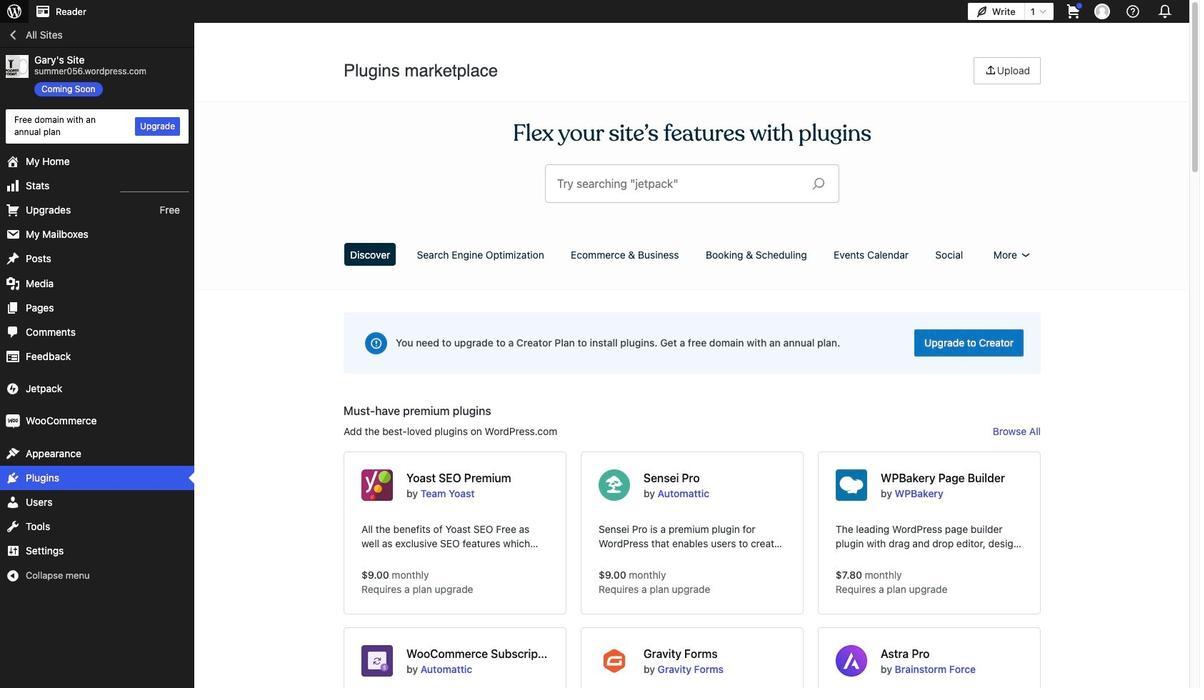 Task type: describe. For each thing, give the bounding box(es) containing it.
my shopping cart image
[[1066, 3, 1083, 20]]

1 img image from the top
[[6, 382, 20, 396]]

manage your notifications image
[[1156, 1, 1176, 21]]

help image
[[1125, 3, 1142, 20]]

Search search field
[[558, 165, 801, 202]]

manage your sites image
[[6, 3, 23, 20]]

my profile image
[[1095, 4, 1111, 19]]

highest hourly views 0 image
[[121, 183, 189, 192]]



Task type: locate. For each thing, give the bounding box(es) containing it.
0 vertical spatial img image
[[6, 382, 20, 396]]

1 vertical spatial img image
[[6, 414, 20, 429]]

None search field
[[546, 165, 839, 202]]

open search image
[[801, 174, 837, 194]]

2 img image from the top
[[6, 414, 20, 429]]

img image
[[6, 382, 20, 396], [6, 414, 20, 429]]

plugin icon image
[[362, 469, 393, 501], [599, 469, 630, 501], [836, 469, 868, 501], [362, 645, 393, 677], [599, 645, 630, 677], [836, 645, 868, 677]]

main content
[[195, 40, 1190, 688]]



Task type: vqa. For each thing, say whether or not it's contained in the screenshot.
SEARCH search box
yes



